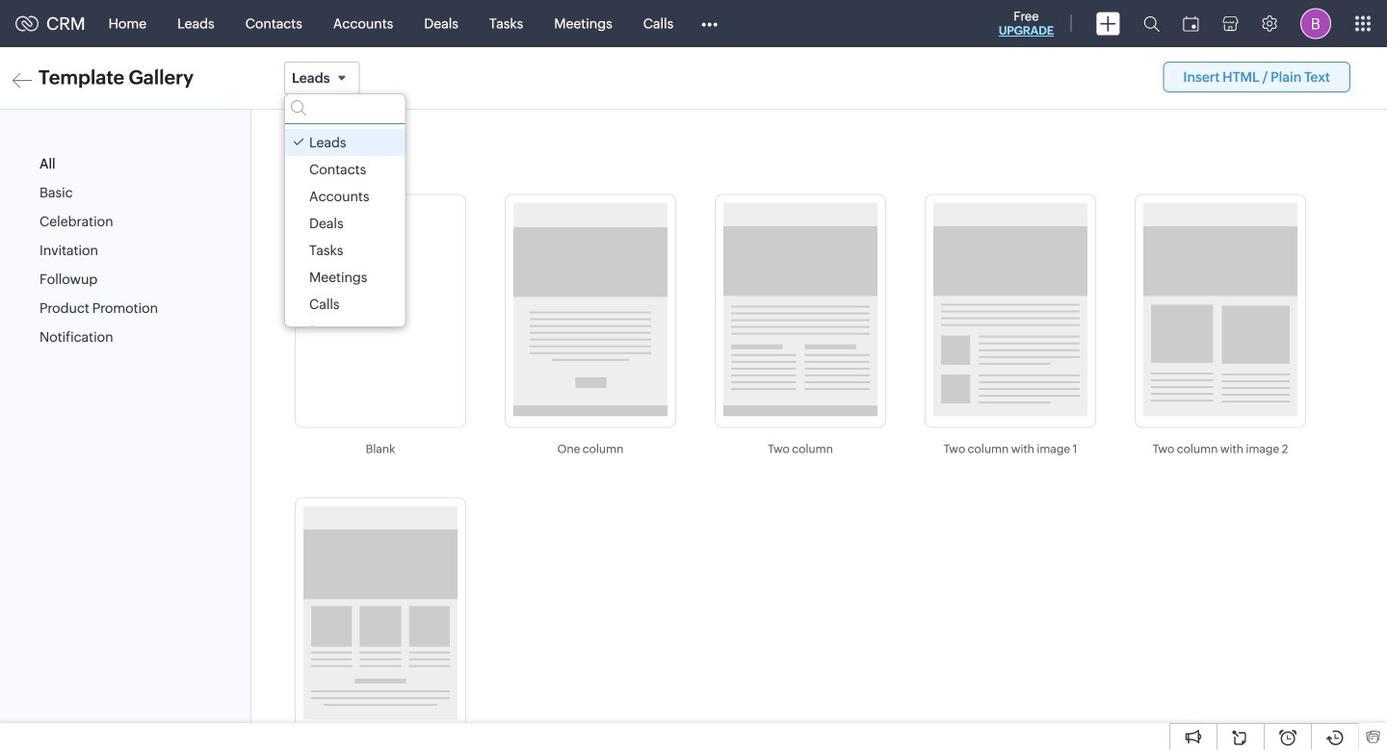 Task type: describe. For each thing, give the bounding box(es) containing it.
create menu element
[[1085, 0, 1132, 47]]

profile element
[[1289, 0, 1343, 47]]

create menu image
[[1096, 12, 1120, 35]]

calendar image
[[1183, 16, 1199, 31]]



Task type: locate. For each thing, give the bounding box(es) containing it.
not loaded image
[[303, 203, 458, 417], [513, 203, 668, 417], [723, 203, 877, 417], [933, 203, 1087, 417], [1143, 203, 1297, 417], [303, 506, 458, 720]]

tree
[[285, 124, 405, 345]]

search element
[[1132, 0, 1171, 47]]

search image
[[1143, 15, 1160, 32]]

profile image
[[1300, 8, 1331, 39]]

logo image
[[15, 16, 39, 31]]

None field
[[284, 62, 360, 95]]

None search field
[[285, 95, 405, 124]]

Other Modules field
[[689, 8, 730, 39]]



Task type: vqa. For each thing, say whether or not it's contained in the screenshot.
second Name
no



